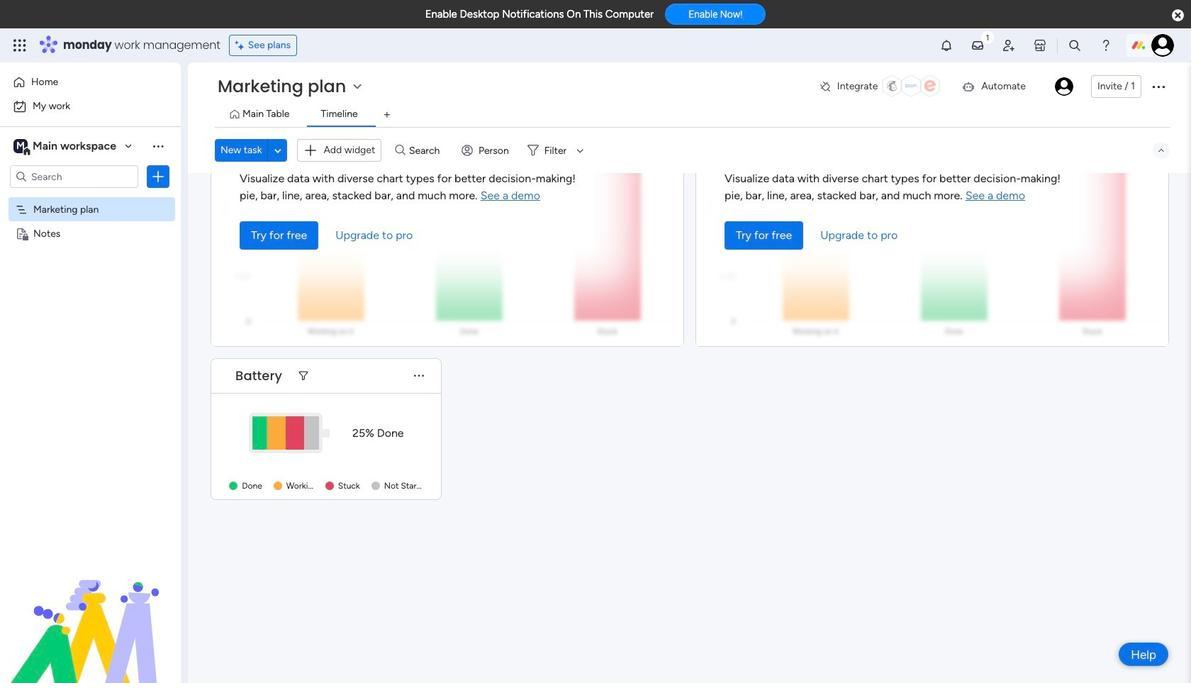 Task type: describe. For each thing, give the bounding box(es) containing it.
1 vertical spatial option
[[9, 95, 172, 118]]

lottie animation element
[[0, 540, 181, 683]]

0 vertical spatial option
[[9, 71, 172, 94]]

select product image
[[13, 38, 27, 53]]

more dots image
[[414, 371, 424, 381]]

options image
[[1151, 78, 1168, 95]]

options image
[[151, 170, 165, 184]]

Search field
[[406, 140, 448, 160]]

monday marketplace image
[[1034, 38, 1048, 53]]

1 image
[[982, 29, 995, 45]]

update feed image
[[971, 38, 985, 53]]

dapulse close image
[[1173, 9, 1185, 23]]

add view image
[[384, 110, 390, 120]]

kendall parks image
[[1056, 77, 1074, 96]]

search everything image
[[1068, 38, 1083, 53]]

2 vertical spatial option
[[0, 196, 181, 199]]

angle down image
[[275, 145, 281, 156]]

help image
[[1100, 38, 1114, 53]]

Search in workspace field
[[30, 169, 118, 185]]



Task type: vqa. For each thing, say whether or not it's contained in the screenshot.
leftmost iNet
no



Task type: locate. For each thing, give the bounding box(es) containing it.
workspace image
[[13, 138, 28, 154]]

None field
[[232, 367, 286, 385]]

list box
[[0, 194, 181, 437]]

arrow down image
[[572, 142, 589, 159]]

workspace options image
[[151, 139, 165, 153]]

notifications image
[[940, 38, 954, 53]]

workspace selection element
[[13, 138, 118, 156]]

see plans image
[[235, 38, 248, 53]]

tab
[[376, 104, 399, 126]]

kendall parks image
[[1152, 34, 1175, 57]]

main content
[[188, 0, 1192, 683]]

collapse image
[[1156, 145, 1168, 156]]

private board image
[[15, 226, 28, 240]]

invite members image
[[1002, 38, 1017, 53]]

option
[[9, 71, 172, 94], [9, 95, 172, 118], [0, 196, 181, 199]]

tab list
[[215, 104, 1171, 127]]

lottie animation image
[[0, 540, 181, 683]]

v2 search image
[[395, 142, 406, 158]]



